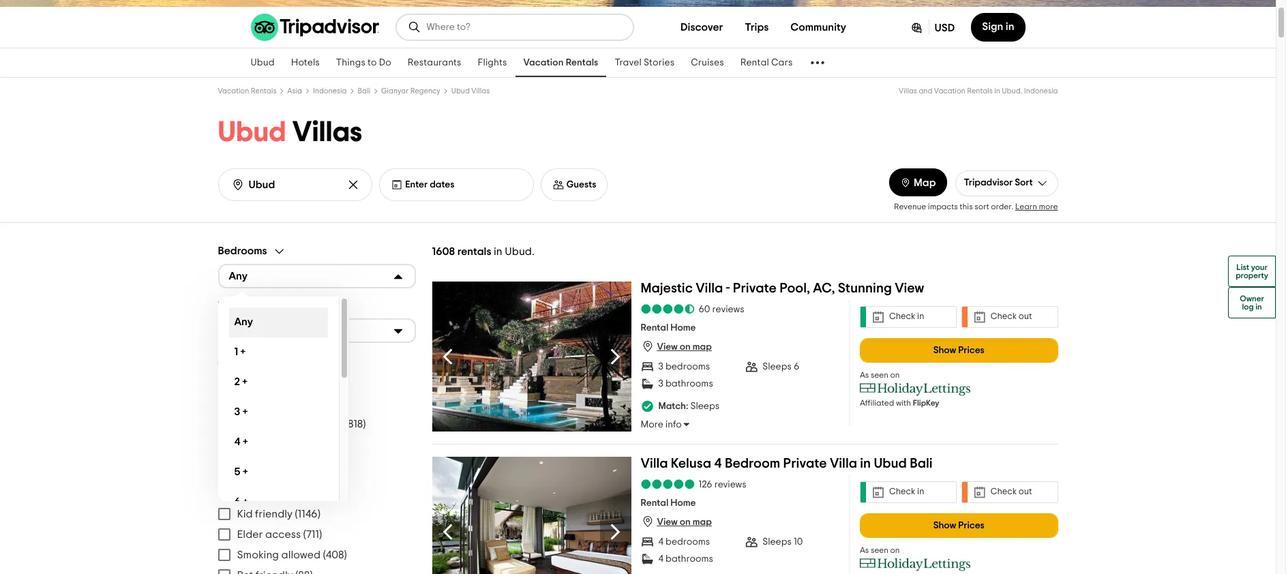 Task type: describe. For each thing, give the bounding box(es) containing it.
property
[[1236, 271, 1269, 280]]

ubud villas link
[[451, 87, 490, 95]]

list your property button
[[1228, 256, 1276, 287]]

revenue impacts this sort order. learn more
[[894, 202, 1058, 210]]

vacation rentals for the top vacation rentals link
[[523, 58, 598, 68]]

2 horizontal spatial villa
[[830, 457, 857, 470]]

out for majestic villa - private pool, ac, stunning view
[[1019, 312, 1032, 321]]

seen for in
[[871, 546, 889, 554]]

elder
[[237, 529, 263, 540]]

home for 126 reviews
[[671, 499, 696, 508]]

1608
[[432, 246, 455, 257]]

any for any popup button
[[229, 325, 248, 336]]

regency
[[410, 87, 440, 95]]

smoking allowed (408)
[[237, 549, 347, 560]]

holidaylettings.com logo image for view
[[860, 382, 971, 396]]

prices for majestic villa - private pool, ac, stunning view
[[958, 345, 985, 355]]

4 for 4 +
[[234, 437, 240, 447]]

sign in link
[[971, 13, 1025, 42]]

out for villa kelusa 4 bedroom private villa in ubud bali
[[1019, 488, 1032, 497]]

0 vertical spatial bali
[[358, 87, 370, 95]]

2 indonesia from the left
[[1024, 87, 1058, 95]]

do
[[379, 58, 391, 68]]

owner
[[1240, 295, 1264, 303]]

air
[[237, 398, 251, 409]]

indonesia link
[[313, 87, 347, 95]]

list box inside group
[[218, 296, 349, 517]]

view inside the majestic villa - private pool, ac, stunning view link
[[895, 281, 924, 295]]

owner log in button
[[1228, 287, 1276, 318]]

4 bedrooms
[[658, 537, 710, 547]]

+ for 2 +
[[242, 377, 248, 387]]

bedrooms for 3 bedrooms
[[666, 362, 710, 372]]

2 horizontal spatial vacation
[[934, 87, 966, 95]]

flights link
[[470, 48, 515, 77]]

tripadvisor sort button
[[955, 170, 1058, 196]]

air conditioning (1271)
[[237, 398, 345, 409]]

community
[[791, 22, 846, 33]]

0 vertical spatial vacation rentals link
[[515, 48, 607, 77]]

stunning
[[838, 281, 892, 295]]

group containing suitability
[[218, 485, 416, 574]]

gianyar
[[381, 87, 409, 95]]

view on map for 4
[[657, 518, 712, 527]]

match:
[[658, 402, 688, 411]]

wifi
[[291, 378, 310, 388]]

travel stories
[[615, 58, 675, 68]]

affiliated
[[860, 399, 894, 407]]

6 inside list box
[[234, 497, 241, 507]]

0 horizontal spatial villa
[[641, 457, 668, 470]]

as seen on for stunning
[[860, 371, 900, 379]]

bathrooms
[[218, 300, 271, 311]]

view on map button for 4
[[641, 515, 712, 529]]

map for 4 bedrooms
[[693, 518, 712, 527]]

sort
[[975, 202, 989, 210]]

4 up 126 reviews
[[714, 457, 722, 470]]

kid
[[237, 508, 253, 519]]

60 reviews
[[699, 305, 744, 314]]

2
[[234, 377, 240, 387]]

community button
[[780, 14, 857, 41]]

private inside the majestic villa - private pool, ac, stunning view link
[[733, 281, 777, 295]]

sleeps for 60 reviews
[[763, 362, 792, 372]]

60
[[699, 305, 710, 314]]

order.
[[991, 202, 1014, 210]]

6 +
[[234, 497, 248, 507]]

3 +
[[234, 407, 248, 417]]

amenities
[[218, 355, 266, 366]]

vacation for bottommost vacation rentals link
[[218, 87, 249, 95]]

1 +
[[234, 346, 246, 357]]

majestic villa - private pool, ac, stunning view link
[[641, 281, 924, 300]]

cruises
[[691, 58, 724, 68]]

sleeps 10
[[763, 537, 803, 547]]

villa kelusa 4 bedroom private villa in ubud bali
[[641, 457, 933, 470]]

0 horizontal spatial villas
[[292, 118, 362, 147]]

sign in
[[982, 21, 1014, 32]]

dates
[[430, 180, 455, 190]]

in inside owner log in
[[1256, 303, 1262, 311]]

1
[[234, 346, 238, 357]]

travel
[[615, 58, 642, 68]]

0 vertical spatial search search field
[[427, 21, 622, 33]]

bali link
[[358, 87, 370, 95]]

majestic villa - private pool, ac, stunning view, vacation rental in ubud image
[[432, 281, 631, 431]]

search image for the left search "search field"
[[231, 178, 245, 192]]

show prices for majestic villa - private pool, ac, stunning view
[[933, 345, 985, 355]]

view on map for 3
[[657, 342, 712, 352]]

usd button
[[899, 13, 966, 42]]

trips button
[[734, 14, 780, 41]]

reviews for 126 reviews
[[715, 480, 747, 489]]

all
[[237, 439, 249, 450]]

with
[[896, 399, 911, 407]]

menu containing kid friendly (1146)
[[218, 504, 416, 574]]

rental cars
[[740, 58, 793, 68]]

trips
[[745, 22, 769, 33]]

any button
[[218, 318, 416, 343]]

other
[[237, 418, 266, 429]]

view for 126 reviews
[[657, 518, 678, 527]]

sleeps 6
[[763, 362, 800, 372]]

majestic
[[641, 281, 693, 295]]

private inside "villa kelusa 4 bedroom private villa in ubud bali" link
[[783, 457, 827, 470]]

+ for 6 +
[[243, 497, 248, 507]]

list your property
[[1236, 263, 1269, 280]]

menu containing internet or wifi (1390)
[[218, 373, 416, 455]]

holidaylettings.com logo image for ubud
[[860, 558, 971, 571]]

gianyar regency
[[381, 87, 440, 95]]

group containing bathrooms
[[218, 299, 416, 343]]

show all
[[218, 461, 258, 472]]

5
[[234, 467, 240, 477]]

as for in
[[860, 546, 869, 554]]

internet or wifi (1390)
[[237, 378, 340, 388]]

0 horizontal spatial search search field
[[249, 178, 336, 191]]

126
[[699, 480, 712, 489]]

info
[[666, 420, 682, 430]]

travel stories link
[[607, 48, 683, 77]]

(708)
[[282, 439, 305, 450]]

internet
[[237, 378, 276, 388]]

1 indonesia from the left
[[313, 87, 347, 95]]

1608 rentals in ubud.
[[432, 246, 535, 257]]

pools
[[252, 439, 279, 450]]

show inside button
[[218, 461, 244, 472]]

4 for 4 bathrooms
[[658, 554, 664, 564]]

show prices button for villa kelusa 4 bedroom private villa in ubud bali
[[860, 513, 1058, 538]]

(711)
[[303, 529, 322, 540]]

usd
[[935, 23, 955, 33]]

+ for 5 +
[[243, 467, 248, 477]]

advertisement region
[[0, 0, 1276, 7]]

4 for 4 bedrooms
[[658, 537, 664, 547]]

sign
[[982, 21, 1004, 32]]

prices for villa kelusa 4 bedroom private villa in ubud bali
[[958, 521, 985, 530]]

126 reviews
[[699, 480, 747, 489]]

rental home for 126 reviews
[[641, 499, 696, 508]]

asia
[[287, 87, 302, 95]]

to
[[368, 58, 377, 68]]

all
[[246, 461, 258, 472]]

check in for ubud
[[889, 488, 924, 497]]

show for majestic villa - private pool, ac, stunning view
[[933, 345, 956, 355]]

impacts
[[928, 202, 958, 210]]

sort
[[1015, 178, 1033, 188]]



Task type: locate. For each thing, give the bounding box(es) containing it.
vacation right and
[[934, 87, 966, 95]]

allowed
[[281, 549, 321, 560]]

vacation
[[523, 58, 564, 68], [218, 87, 249, 95], [934, 87, 966, 95]]

sleeps for 126 reviews
[[763, 537, 792, 547]]

reviews down -
[[712, 305, 744, 314]]

2 check in from the top
[[889, 488, 924, 497]]

2 as seen on from the top
[[860, 546, 900, 554]]

rentals for the top vacation rentals link
[[566, 58, 598, 68]]

2 horizontal spatial rentals
[[967, 87, 993, 95]]

1 menu from the top
[[218, 373, 416, 455]]

discover button
[[670, 14, 734, 41]]

search search field up flights on the left of the page
[[427, 21, 622, 33]]

1 vertical spatial show prices button
[[860, 513, 1058, 538]]

show prices for villa kelusa 4 bedroom private villa in ubud bali
[[933, 521, 985, 530]]

vacation inside vacation rentals link
[[523, 58, 564, 68]]

1 horizontal spatial indonesia
[[1024, 87, 1058, 95]]

ubud,
[[1002, 87, 1023, 95]]

1 show prices button from the top
[[860, 338, 1058, 363]]

1 vertical spatial bedrooms
[[666, 537, 710, 547]]

4 +
[[234, 437, 248, 447]]

bedrooms up 4 bathrooms
[[666, 537, 710, 547]]

cruises link
[[683, 48, 732, 77]]

rentals
[[566, 58, 598, 68], [251, 87, 277, 95], [967, 87, 993, 95]]

any up 1 +
[[229, 325, 248, 336]]

2 vertical spatial 3
[[234, 407, 240, 417]]

0 vertical spatial holidaylettings.com logo image
[[860, 382, 971, 396]]

check out for villa kelusa 4 bedroom private villa in ubud bali
[[991, 488, 1032, 497]]

1 horizontal spatial ubud villas
[[451, 87, 490, 95]]

view up 4 bedrooms
[[657, 518, 678, 527]]

map
[[914, 177, 936, 188]]

1 check out from the top
[[991, 312, 1032, 321]]

and
[[919, 87, 933, 95]]

1 vertical spatial view on map
[[657, 518, 712, 527]]

rental down majestic
[[641, 323, 669, 333]]

+ up other
[[243, 407, 248, 417]]

any inside dropdown button
[[229, 271, 248, 282]]

restaurants link
[[400, 48, 470, 77]]

check out
[[991, 312, 1032, 321], [991, 488, 1032, 497]]

0 vertical spatial bathrooms
[[666, 379, 713, 389]]

rentals down ubud link
[[251, 87, 277, 95]]

villa kelusa 4 bedroom private villa in ubud bali link
[[641, 457, 933, 476]]

0 vertical spatial out
[[1019, 312, 1032, 321]]

view on map button up 3 bedrooms in the bottom of the page
[[641, 340, 712, 353]]

villa
[[696, 281, 723, 295], [641, 457, 668, 470], [830, 457, 857, 470]]

group containing amenities
[[218, 354, 416, 474]]

0 vertical spatial show prices button
[[860, 338, 1058, 363]]

2 holidaylettings.com logo image from the top
[[860, 558, 971, 571]]

any inside popup button
[[229, 325, 248, 336]]

2 +
[[234, 377, 248, 387]]

0 horizontal spatial vacation rentals
[[218, 87, 277, 95]]

1 vertical spatial check in
[[889, 488, 924, 497]]

1 view on map button from the top
[[641, 340, 712, 353]]

revenue
[[894, 202, 926, 210]]

1 vertical spatial map
[[693, 518, 712, 527]]

1 vertical spatial view on map button
[[641, 515, 712, 529]]

owner log in
[[1240, 295, 1264, 311]]

guests button
[[541, 168, 608, 201]]

rental home
[[641, 323, 696, 333], [641, 499, 696, 508]]

1 vertical spatial check out
[[991, 488, 1032, 497]]

2 view on map from the top
[[657, 518, 712, 527]]

more
[[1039, 202, 1058, 210]]

view up 3 bedrooms in the bottom of the page
[[657, 342, 678, 352]]

0 vertical spatial prices
[[958, 345, 985, 355]]

any inside list box
[[234, 316, 253, 327]]

0 vertical spatial home
[[671, 323, 696, 333]]

1 vertical spatial rental home
[[641, 499, 696, 508]]

0 horizontal spatial private
[[733, 281, 777, 295]]

search image
[[408, 20, 421, 34], [231, 178, 245, 192]]

ubud villas
[[451, 87, 490, 95], [218, 118, 362, 147]]

any for any dropdown button
[[229, 271, 248, 282]]

ubud villas down the asia at the top left
[[218, 118, 362, 147]]

4
[[234, 437, 240, 447], [714, 457, 722, 470], [658, 537, 664, 547], [658, 554, 664, 564]]

0 vertical spatial ubud villas
[[451, 87, 490, 95]]

things to do link
[[328, 48, 400, 77]]

rental for 126 reviews
[[641, 499, 669, 508]]

1 vertical spatial view
[[657, 342, 678, 352]]

2 group from the top
[[218, 299, 416, 343]]

as
[[860, 371, 869, 379], [860, 546, 869, 554]]

0 vertical spatial reviews
[[712, 305, 744, 314]]

+ right 2
[[242, 377, 248, 387]]

1 horizontal spatial vacation
[[523, 58, 564, 68]]

prices
[[958, 345, 985, 355], [958, 521, 985, 530]]

1 vertical spatial show prices
[[933, 521, 985, 530]]

4 group from the top
[[218, 485, 416, 574]]

1 vertical spatial prices
[[958, 521, 985, 530]]

4 up 4 bathrooms
[[658, 537, 664, 547]]

0 horizontal spatial indonesia
[[313, 87, 347, 95]]

view on map button
[[641, 340, 712, 353], [641, 515, 712, 529]]

1 holidaylettings.com logo image from the top
[[860, 382, 971, 396]]

2 horizontal spatial villas
[[899, 87, 917, 95]]

bathrooms down 3 bedrooms in the bottom of the page
[[666, 379, 713, 389]]

1 horizontal spatial rentals
[[566, 58, 598, 68]]

0 horizontal spatial vacation rentals link
[[218, 87, 277, 95]]

2 prices from the top
[[958, 521, 985, 530]]

view on map button up 4 bedrooms
[[641, 515, 712, 529]]

1 vertical spatial sleeps
[[691, 402, 720, 411]]

ubud.
[[505, 246, 535, 257]]

rental home down majestic
[[641, 323, 696, 333]]

1 horizontal spatial bali
[[910, 457, 933, 470]]

3 up 3 bathrooms at right bottom
[[658, 362, 664, 372]]

match: sleeps
[[658, 402, 720, 411]]

vacation rentals down ubud link
[[218, 87, 277, 95]]

2 vertical spatial sleeps
[[763, 537, 792, 547]]

vacation right flights on the left of the page
[[523, 58, 564, 68]]

1 vertical spatial bali
[[910, 457, 933, 470]]

0 vertical spatial sleeps
[[763, 362, 792, 372]]

pool,
[[780, 281, 810, 295]]

vacation rentals left travel
[[523, 58, 598, 68]]

4 down other
[[234, 437, 240, 447]]

villas left and
[[899, 87, 917, 95]]

discover
[[681, 22, 723, 33]]

bedrooms
[[666, 362, 710, 372], [666, 537, 710, 547]]

1 vertical spatial menu
[[218, 504, 416, 574]]

0 vertical spatial 6
[[794, 362, 800, 372]]

1 vertical spatial search image
[[231, 178, 245, 192]]

1 vertical spatial as
[[860, 546, 869, 554]]

rentals for bottommost vacation rentals link
[[251, 87, 277, 95]]

vacation rentals link left travel
[[515, 48, 607, 77]]

2 menu from the top
[[218, 504, 416, 574]]

3 up other
[[234, 407, 240, 417]]

0 vertical spatial view on map button
[[641, 340, 712, 353]]

reviews for 60 reviews
[[712, 305, 744, 314]]

2 as from the top
[[860, 546, 869, 554]]

indonesia right ubud,
[[1024, 87, 1058, 95]]

1 horizontal spatial villas
[[471, 87, 490, 95]]

3 for 3 bathrooms
[[658, 379, 664, 389]]

0 vertical spatial bedrooms
[[666, 362, 710, 372]]

4 down 4 bedrooms
[[658, 554, 664, 564]]

1 vertical spatial private
[[783, 457, 827, 470]]

0 vertical spatial rental
[[740, 58, 769, 68]]

0 horizontal spatial search image
[[231, 178, 245, 192]]

rentals
[[457, 246, 491, 257]]

view
[[895, 281, 924, 295], [657, 342, 678, 352], [657, 518, 678, 527]]

view on map button for 3
[[641, 340, 712, 353]]

(818)
[[345, 418, 366, 429]]

map up 3 bedrooms in the bottom of the page
[[693, 342, 712, 352]]

any down bedrooms
[[229, 271, 248, 282]]

+ for 3 +
[[243, 407, 248, 417]]

villa kelusa 4 bedroom private villa in ubud bali , vacation rental in ubud image
[[432, 457, 631, 574]]

check in for view
[[889, 312, 924, 321]]

your
[[1251, 263, 1268, 271]]

+ for 1 +
[[240, 346, 246, 357]]

vacation rentals link down ubud link
[[218, 87, 277, 95]]

rental for 60 reviews
[[641, 323, 669, 333]]

villas and vacation rentals in ubud, indonesia
[[899, 87, 1058, 95]]

vacation rentals for bottommost vacation rentals link
[[218, 87, 277, 95]]

list box containing any
[[218, 296, 349, 517]]

search image up bedrooms
[[231, 178, 245, 192]]

(408)
[[323, 549, 347, 560]]

flights
[[478, 58, 507, 68]]

1 horizontal spatial vacation rentals link
[[515, 48, 607, 77]]

2 check out from the top
[[991, 488, 1032, 497]]

0 vertical spatial seen
[[871, 371, 889, 379]]

2 out from the top
[[1019, 488, 1032, 497]]

1 view on map from the top
[[657, 342, 712, 352]]

or
[[278, 378, 289, 388]]

private right -
[[733, 281, 777, 295]]

1 horizontal spatial search search field
[[427, 21, 622, 33]]

1 show prices from the top
[[933, 345, 985, 355]]

0 vertical spatial as seen on
[[860, 371, 900, 379]]

hotels link
[[283, 48, 328, 77]]

group
[[218, 245, 416, 517], [218, 299, 416, 343], [218, 354, 416, 474], [218, 485, 416, 574]]

bedrooms up 3 bathrooms at right bottom
[[666, 362, 710, 372]]

search image up restaurants "link"
[[408, 20, 421, 34]]

1 horizontal spatial vacation rentals
[[523, 58, 598, 68]]

any down bathrooms
[[234, 316, 253, 327]]

view for 60 reviews
[[657, 342, 678, 352]]

1 vertical spatial 6
[[234, 497, 241, 507]]

0 vertical spatial view
[[895, 281, 924, 295]]

0 vertical spatial check out
[[991, 312, 1032, 321]]

bathrooms for 4 bedrooms
[[666, 554, 713, 564]]

3 inside group
[[234, 407, 240, 417]]

0 vertical spatial map
[[693, 342, 712, 352]]

home up 4 bedrooms
[[671, 499, 696, 508]]

bedrooms
[[218, 246, 267, 256]]

0 vertical spatial vacation rentals
[[523, 58, 598, 68]]

view on map up 4 bedrooms
[[657, 518, 712, 527]]

1 vertical spatial seen
[[871, 546, 889, 554]]

+ right 5
[[243, 467, 248, 477]]

+ down other
[[243, 437, 248, 447]]

any
[[229, 271, 248, 282], [234, 316, 253, 327], [229, 325, 248, 336]]

1 vertical spatial out
[[1019, 488, 1032, 497]]

reviews right 126
[[715, 480, 747, 489]]

0 vertical spatial as
[[860, 371, 869, 379]]

0 vertical spatial 3
[[658, 362, 664, 372]]

0 horizontal spatial ubud villas
[[218, 118, 362, 147]]

0 horizontal spatial vacation
[[218, 87, 249, 95]]

4 inside list box
[[234, 437, 240, 447]]

things
[[336, 58, 365, 68]]

check in
[[889, 312, 924, 321], [889, 488, 924, 497]]

as up "affiliated"
[[860, 371, 869, 379]]

1 horizontal spatial villa
[[696, 281, 723, 295]]

private
[[733, 281, 777, 295], [783, 457, 827, 470]]

map for 3 bedrooms
[[693, 342, 712, 352]]

in inside "villa kelusa 4 bedroom private villa in ubud bali" link
[[860, 457, 871, 470]]

bathrooms for 3 bedrooms
[[666, 379, 713, 389]]

vacation rentals link
[[515, 48, 607, 77], [218, 87, 277, 95]]

vacation down ubud link
[[218, 87, 249, 95]]

space
[[311, 418, 343, 429]]

+
[[240, 346, 246, 357], [242, 377, 248, 387], [243, 407, 248, 417], [243, 437, 248, 447], [243, 467, 248, 477], [243, 497, 248, 507]]

2 vertical spatial view
[[657, 518, 678, 527]]

0 vertical spatial show
[[933, 345, 956, 355]]

private right bedroom at bottom right
[[783, 457, 827, 470]]

+ for 4 +
[[243, 437, 248, 447]]

1 home from the top
[[671, 323, 696, 333]]

out
[[1019, 312, 1032, 321], [1019, 488, 1032, 497]]

2 home from the top
[[671, 499, 696, 508]]

vacation for the top vacation rentals link
[[523, 58, 564, 68]]

(1146)
[[295, 508, 320, 519]]

seen for stunning
[[871, 371, 889, 379]]

4 bathrooms
[[658, 554, 713, 564]]

0 vertical spatial search image
[[408, 20, 421, 34]]

in inside sign in link
[[1006, 21, 1014, 32]]

1 prices from the top
[[958, 345, 985, 355]]

show prices button for majestic villa - private pool, ac, stunning view
[[860, 338, 1058, 363]]

0 horizontal spatial 6
[[234, 497, 241, 507]]

1 vertical spatial 3
[[658, 379, 664, 389]]

2 vertical spatial rental
[[641, 499, 669, 508]]

bedrooms for 4 bedrooms
[[666, 537, 710, 547]]

group containing bedrooms
[[218, 245, 416, 517]]

0 horizontal spatial rentals
[[251, 87, 277, 95]]

rental home up 4 bedrooms
[[641, 499, 696, 508]]

rentals left travel
[[566, 58, 598, 68]]

view on map up 3 bedrooms in the bottom of the page
[[657, 342, 712, 352]]

rentals left ubud,
[[967, 87, 993, 95]]

+ up kid
[[243, 497, 248, 507]]

search search field left clear icon at the left top of page
[[249, 178, 336, 191]]

0 vertical spatial private
[[733, 281, 777, 295]]

0 vertical spatial view on map
[[657, 342, 712, 352]]

+ right 1
[[240, 346, 246, 357]]

bali down the flipkey at the right bottom
[[910, 457, 933, 470]]

1 group from the top
[[218, 245, 416, 517]]

list box
[[218, 296, 349, 517]]

show for villa kelusa 4 bedroom private villa in ubud bali
[[933, 521, 956, 530]]

1 as seen on from the top
[[860, 371, 900, 379]]

rental left cars
[[740, 58, 769, 68]]

3
[[658, 362, 664, 372], [658, 379, 664, 389], [234, 407, 240, 417]]

1 vertical spatial show
[[218, 461, 244, 472]]

home for 60 reviews
[[671, 323, 696, 333]]

rental up 4 bedrooms
[[641, 499, 669, 508]]

1 vertical spatial vacation rentals
[[218, 87, 277, 95]]

1 vertical spatial vacation rentals link
[[218, 87, 277, 95]]

1 rental home from the top
[[641, 323, 696, 333]]

check out for majestic villa - private pool, ac, stunning view
[[991, 312, 1032, 321]]

enter dates button
[[379, 168, 534, 201]]

3 for 3 +
[[234, 407, 240, 417]]

1 check in from the top
[[889, 312, 924, 321]]

1 vertical spatial bathrooms
[[666, 554, 713, 564]]

view right stunning
[[895, 281, 924, 295]]

3 bathrooms
[[658, 379, 713, 389]]

2 show prices from the top
[[933, 521, 985, 530]]

2 seen from the top
[[871, 546, 889, 554]]

0 vertical spatial menu
[[218, 373, 416, 455]]

1 seen from the top
[[871, 371, 889, 379]]

asia link
[[287, 87, 302, 95]]

0 vertical spatial rental home
[[641, 323, 696, 333]]

3 group from the top
[[218, 354, 416, 474]]

list
[[1237, 263, 1250, 271]]

1 horizontal spatial 6
[[794, 362, 800, 372]]

tripadvisor image
[[251, 14, 379, 41]]

ubud villas down flights on the left of the page
[[451, 87, 490, 95]]

map up 4 bedrooms
[[693, 518, 712, 527]]

ac,
[[813, 281, 835, 295]]

1 vertical spatial as seen on
[[860, 546, 900, 554]]

1 map from the top
[[693, 342, 712, 352]]

(1271)
[[320, 398, 345, 409]]

1 vertical spatial ubud villas
[[218, 118, 362, 147]]

guests
[[567, 180, 596, 190]]

smoking
[[237, 549, 279, 560]]

on
[[680, 342, 691, 352], [890, 371, 900, 379], [680, 518, 691, 527], [890, 546, 900, 554]]

2 map from the top
[[693, 518, 712, 527]]

search image for the top search "search field"
[[408, 20, 421, 34]]

indonesia left bali 'link' on the top of the page
[[313, 87, 347, 95]]

1 vertical spatial holidaylettings.com logo image
[[860, 558, 971, 571]]

indonesia
[[313, 87, 347, 95], [1024, 87, 1058, 95]]

1 out from the top
[[1019, 312, 1032, 321]]

1 vertical spatial rental
[[641, 323, 669, 333]]

1 vertical spatial search search field
[[249, 178, 336, 191]]

1 as from the top
[[860, 371, 869, 379]]

rental home for 60 reviews
[[641, 323, 696, 333]]

enter dates
[[405, 180, 455, 190]]

affiliated with flipkey
[[860, 399, 939, 407]]

bathrooms down 4 bedrooms
[[666, 554, 713, 564]]

outdoor
[[268, 418, 309, 429]]

map button
[[889, 168, 947, 196]]

(1390)
[[312, 378, 340, 388]]

clear image
[[347, 178, 360, 192]]

3 for 3 bedrooms
[[658, 362, 664, 372]]

2 vertical spatial show
[[933, 521, 956, 530]]

bali down 'things to do'
[[358, 87, 370, 95]]

2 rental home from the top
[[641, 499, 696, 508]]

holidaylettings.com logo image
[[860, 382, 971, 396], [860, 558, 971, 571]]

home up 3 bedrooms in the bottom of the page
[[671, 323, 696, 333]]

0 vertical spatial check in
[[889, 312, 924, 321]]

vacation rentals inside vacation rentals link
[[523, 58, 598, 68]]

villas down flights on the left of the page
[[471, 87, 490, 95]]

majestic villa - private pool, ac, stunning view
[[641, 281, 924, 295]]

as seen on for in
[[860, 546, 900, 554]]

2 view on map button from the top
[[641, 515, 712, 529]]

menu
[[218, 373, 416, 455], [218, 504, 416, 574]]

Search search field
[[427, 21, 622, 33], [249, 178, 336, 191]]

1 horizontal spatial search image
[[408, 20, 421, 34]]

3 up match:
[[658, 379, 664, 389]]

1 vertical spatial home
[[671, 499, 696, 508]]

1 horizontal spatial private
[[783, 457, 827, 470]]

2 show prices button from the top
[[860, 513, 1058, 538]]

bali
[[358, 87, 370, 95], [910, 457, 933, 470]]

as right 10
[[860, 546, 869, 554]]

enter
[[405, 180, 428, 190]]

rental
[[740, 58, 769, 68], [641, 323, 669, 333], [641, 499, 669, 508]]

villas down indonesia link
[[292, 118, 362, 147]]

friendly
[[255, 508, 293, 519]]

as for stunning
[[860, 371, 869, 379]]

None search field
[[397, 15, 633, 40]]

restaurants
[[408, 58, 461, 68]]

0 vertical spatial show prices
[[933, 345, 985, 355]]

things to do
[[336, 58, 391, 68]]

0 horizontal spatial bali
[[358, 87, 370, 95]]

1 vertical spatial reviews
[[715, 480, 747, 489]]



Task type: vqa. For each thing, say whether or not it's contained in the screenshot.
Any inside the popup button
yes



